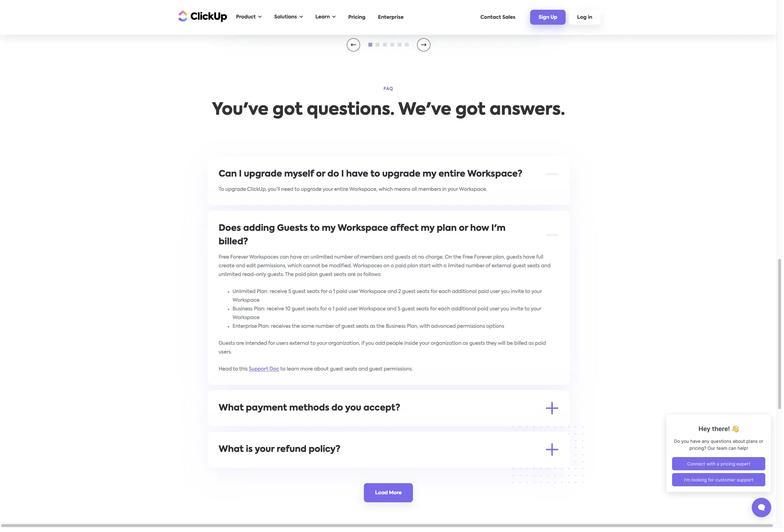 Task type: locate. For each thing, give the bounding box(es) containing it.
2 free from the left
[[463, 255, 473, 260]]

load
[[375, 491, 388, 496]]

my
[[423, 170, 436, 179], [322, 224, 336, 233], [421, 224, 435, 233]]

more
[[389, 491, 402, 496]]

danielle t image
[[350, 43, 356, 46], [421, 43, 426, 46]]

additional up permissions
[[451, 307, 476, 312]]

no
[[418, 255, 424, 260]]

free forever workspaces can have an unlimited number of members and guests at no charge. on the free forever plan, guests have full create and edit permissions, which cannot be modified. workspaces on a paid plan start with a limited number of external guest seats and unlimited read-only guests. the paid plan guest seats are as follows:
[[219, 255, 551, 277]]

as
[[357, 272, 362, 277], [370, 324, 375, 329], [463, 341, 468, 346], [528, 341, 534, 346]]

of right limited at right
[[486, 264, 490, 268]]

learn
[[315, 15, 330, 19]]

paid inside the guests are intended for users external to your organization, if you add people inside your organization as guests they will be billed as paid users.
[[535, 341, 546, 346]]

log
[[577, 15, 587, 20]]

with inside we have a 100% satisfaction guarantee. if for any reason, you're not satisfied with your purchase, simply let us know within 30 days and we'll be happy to issue you a full refund.
[[404, 463, 414, 467]]

workspaces up permissions,
[[249, 255, 278, 260]]

2 got from the left
[[455, 102, 485, 118]]

receive down guests.
[[270, 289, 287, 294]]

external right users
[[290, 341, 309, 346]]

2 horizontal spatial with
[[432, 264, 442, 268]]

1 vertical spatial plan
[[407, 264, 418, 268]]

plan: down only
[[257, 289, 268, 294]]

inside
[[404, 341, 418, 346]]

add
[[375, 341, 385, 346]]

how
[[470, 224, 489, 233]]

2 horizontal spatial plan
[[437, 224, 457, 233]]

business
[[233, 307, 253, 312], [386, 324, 406, 329]]

0 vertical spatial receive
[[270, 289, 287, 294]]

i right can
[[239, 170, 242, 179]]

external down plan,
[[492, 264, 511, 268]]

receive for 10
[[267, 307, 284, 312]]

1 danielle t image from the left
[[350, 43, 356, 46]]

1 we from the top
[[219, 421, 226, 426]]

0 horizontal spatial be
[[219, 471, 225, 476]]

you
[[501, 289, 510, 294], [500, 307, 509, 312], [365, 341, 374, 346], [345, 404, 361, 413], [262, 471, 270, 476]]

have up happy
[[228, 463, 239, 467]]

5
[[288, 289, 291, 294], [398, 307, 400, 312]]

1 horizontal spatial guests
[[469, 341, 485, 346]]

guarantee.
[[289, 463, 315, 467]]

additional inside business plan: receive 10 guest seats for a 1 paid user workspace and 5 guest seats for each additional paid user you invite to your workspace
[[451, 307, 476, 312]]

invite for business plan: receive 10 guest seats for a 1 paid user workspace and 5 guest seats for each additional paid user you invite to your workspace
[[510, 307, 523, 312]]

additional
[[452, 289, 477, 294], [451, 307, 476, 312]]

options
[[486, 324, 504, 329]]

in left 'workspace.'
[[442, 187, 447, 192]]

1 vertical spatial unlimited
[[219, 272, 241, 277]]

number right same in the bottom left of the page
[[315, 324, 334, 329]]

100%
[[245, 463, 258, 467]]

guests right plan,
[[506, 255, 522, 260]]

you inside the guests are intended for users external to your organization, if you add people inside your organization as guests they will be billed as paid users.
[[365, 341, 374, 346]]

us
[[476, 463, 481, 467]]

plan up "on" at the right top
[[437, 224, 457, 233]]

be right cannot
[[322, 264, 328, 268]]

the right "on" at the right top
[[453, 255, 461, 260]]

as right billed on the bottom right
[[528, 341, 534, 346]]

unlimited up cannot
[[311, 255, 333, 260]]

edit
[[246, 264, 256, 268]]

are left intended
[[236, 341, 244, 346]]

2 vertical spatial be
[[219, 471, 225, 476]]

forever left plan,
[[474, 255, 492, 260]]

user down plan,
[[490, 289, 500, 294]]

2 i from the left
[[341, 170, 344, 179]]

with right satisfied at bottom
[[404, 463, 414, 467]]

which
[[379, 187, 393, 192], [288, 264, 302, 268]]

0 horizontal spatial guests
[[219, 341, 235, 346]]

1 inside business plan: receive 10 guest seats for a 1 paid user workspace and 5 guest seats for each additional paid user you invite to your workspace
[[333, 307, 334, 312]]

1 horizontal spatial free
[[463, 255, 473, 260]]

1 horizontal spatial accept
[[419, 421, 437, 426]]

a inside unlimited plan: receive 5 guest seats for a 1 paid user workspace and 2 guest seats for each additional paid user you invite to your workspace
[[329, 289, 332, 294]]

with right plan,
[[420, 324, 430, 329]]

we for what is your refund policy?
[[219, 463, 226, 467]]

0 horizontal spatial which
[[288, 264, 302, 268]]

with for your
[[404, 463, 414, 467]]

do up orders
[[331, 404, 343, 413]]

1 horizontal spatial 5
[[398, 307, 400, 312]]

as left follows:
[[357, 272, 362, 277]]

each down limited at right
[[439, 289, 451, 294]]

upgrade
[[244, 170, 282, 179], [382, 170, 420, 179], [225, 187, 246, 192], [301, 187, 322, 192]]

2 vertical spatial with
[[404, 463, 414, 467]]

business down unlimited
[[233, 307, 253, 312]]

or left how
[[459, 224, 468, 233]]

do up to upgrade clickup, you'll need to upgrade your entire workspace, which means all members in your workspace.
[[327, 170, 339, 179]]

affect
[[390, 224, 419, 233]]

1 vertical spatial which
[[288, 264, 302, 268]]

0 vertical spatial do
[[327, 170, 339, 179]]

which left means
[[379, 187, 393, 192]]

billed?
[[219, 238, 248, 246]]

as inside free forever workspaces can have an unlimited number of members and guests at no charge. on the free forever plan, guests have full create and edit permissions, which cannot be modified. workspaces on a paid plan start with a limited number of external guest seats and unlimited read-only guests. the paid plan guest seats are as follows:
[[357, 272, 362, 277]]

your inside unlimited plan: receive 5 guest seats for a 1 paid user workspace and 2 guest seats for each additional paid user you invite to your workspace
[[531, 289, 542, 294]]

free up limited at right
[[463, 255, 473, 260]]

also
[[408, 421, 418, 426]]

1 vertical spatial members
[[360, 255, 383, 260]]

plan down at
[[407, 264, 418, 268]]

organization
[[431, 341, 461, 346]]

guests up can
[[277, 224, 308, 233]]

receive inside unlimited plan: receive 5 guest seats for a 1 paid user workspace and 2 guest seats for each additional paid user you invite to your workspace
[[270, 289, 287, 294]]

which up the
[[288, 264, 302, 268]]

if
[[316, 463, 320, 467]]

5 down 2
[[398, 307, 400, 312]]

all
[[412, 187, 417, 192], [246, 421, 252, 426]]

each for 2
[[439, 289, 451, 294]]

satisfied
[[383, 463, 403, 467]]

plan: down unlimited
[[254, 307, 265, 312]]

0 vertical spatial all
[[412, 187, 417, 192]]

refund.
[[284, 471, 301, 476]]

with down charge.
[[432, 264, 442, 268]]

accept
[[228, 421, 245, 426], [419, 421, 437, 426]]

0 horizontal spatial got
[[273, 102, 303, 118]]

guests up users.
[[219, 341, 235, 346]]

0 vertical spatial each
[[439, 289, 451, 294]]

full inside free forever workspaces can have an unlimited number of members and guests at no charge. on the free forever plan, guests have full create and edit permissions, which cannot be modified. workspaces on a paid plan start with a limited number of external guest seats and unlimited read-only guests. the paid plan guest seats are as follows:
[[536, 255, 543, 260]]

5 down the
[[288, 289, 291, 294]]

1 horizontal spatial forever
[[474, 255, 492, 260]]

be right will
[[507, 341, 513, 346]]

learn
[[287, 367, 299, 372]]

external inside the guests are intended for users external to your organization, if you add people inside your organization as guests they will be billed as paid users.
[[290, 341, 309, 346]]

0 vertical spatial what
[[219, 404, 244, 413]]

guests left at
[[395, 255, 410, 260]]

people
[[386, 341, 403, 346]]

a inside business plan: receive 10 guest seats for a 1 paid user workspace and 5 guest seats for each additional paid user you invite to your workspace
[[328, 307, 331, 312]]

user
[[348, 289, 358, 294], [490, 289, 500, 294], [348, 307, 358, 312], [490, 307, 499, 312]]

each inside business plan: receive 10 guest seats for a 1 paid user workspace and 5 guest seats for each additional paid user you invite to your workspace
[[438, 307, 450, 312]]

pricing
[[348, 15, 365, 20]]

the
[[285, 272, 294, 277]]

we
[[219, 421, 226, 426], [219, 463, 226, 467]]

in right the log
[[588, 15, 592, 20]]

the
[[453, 255, 461, 260], [292, 324, 300, 329], [376, 324, 384, 329]]

orders
[[334, 421, 349, 426]]

guests
[[277, 224, 308, 233], [219, 341, 235, 346]]

or right myself
[[316, 170, 325, 179]]

the down business plan: receive 10 guest seats for a 1 paid user workspace and 5 guest seats for each additional paid user you invite to your workspace
[[376, 324, 384, 329]]

additional inside unlimited plan: receive 5 guest seats for a 1 paid user workspace and 2 guest seats for each additional paid user you invite to your workspace
[[452, 289, 477, 294]]

0 vertical spatial with
[[432, 264, 442, 268]]

0 horizontal spatial 5
[[288, 289, 291, 294]]

workspaces up follows:
[[353, 264, 382, 268]]

plan: inside business plan: receive 10 guest seats for a 1 paid user workspace and 5 guest seats for each additional paid user you invite to your workspace
[[254, 307, 265, 312]]

up
[[551, 15, 557, 20]]

1 horizontal spatial or
[[459, 224, 468, 233]]

1 horizontal spatial got
[[455, 102, 485, 118]]

0 horizontal spatial in
[[442, 187, 447, 192]]

does
[[219, 224, 241, 233]]

enterprise up testimonial navigation navigation
[[378, 15, 404, 20]]

advanced
[[431, 324, 456, 329]]

0 vertical spatial of
[[354, 255, 359, 260]]

billed
[[514, 341, 527, 346]]

plan inside "does adding guests to my workspace affect my plan or how i'm billed?"
[[437, 224, 457, 233]]

enterprise right the for
[[309, 421, 333, 426]]

number up modified.
[[334, 255, 353, 260]]

1 vertical spatial with
[[420, 324, 430, 329]]

1
[[333, 289, 335, 294], [333, 307, 334, 312]]

guest
[[513, 264, 526, 268], [319, 272, 332, 277], [292, 289, 306, 294], [402, 289, 416, 294], [292, 307, 305, 312], [402, 307, 415, 312], [341, 324, 355, 329], [330, 367, 343, 372], [369, 367, 382, 372]]

0 vertical spatial 5
[[288, 289, 291, 294]]

permissions.
[[384, 367, 413, 372]]

we for what payment methods do you accept?
[[219, 421, 226, 426]]

0 horizontal spatial i
[[239, 170, 242, 179]]

enterprise plan: receives the same number of guest seats as the business plan, with advanced permissions options
[[233, 324, 504, 329]]

invite inside business plan: receive 10 guest seats for a 1 paid user workspace and 5 guest seats for each additional paid user you invite to your workspace
[[510, 307, 523, 312]]

we inside we have a 100% satisfaction guarantee. if for any reason, you're not satisfied with your purchase, simply let us know within 30 days and we'll be happy to issue you a full refund.
[[219, 463, 226, 467]]

1 vertical spatial or
[[459, 224, 468, 233]]

0 horizontal spatial are
[[236, 341, 244, 346]]

1 for 10
[[333, 307, 334, 312]]

plan: left receives
[[258, 324, 270, 329]]

1 horizontal spatial entire
[[439, 170, 465, 179]]

what
[[219, 404, 244, 413], [219, 445, 244, 454]]

each up advanced
[[438, 307, 450, 312]]

accept right also
[[419, 421, 437, 426]]

0 vertical spatial be
[[322, 264, 328, 268]]

invite
[[511, 289, 524, 294], [510, 307, 523, 312]]

1 vertical spatial enterprise
[[233, 324, 257, 329]]

got
[[273, 102, 303, 118], [455, 102, 485, 118]]

receive left 10
[[267, 307, 284, 312]]

at
[[412, 255, 417, 260]]

are
[[348, 272, 356, 277], [236, 341, 244, 346]]

policy?
[[309, 445, 340, 454]]

1 vertical spatial receive
[[267, 307, 284, 312]]

we
[[400, 421, 407, 426]]

1 horizontal spatial business
[[386, 324, 406, 329]]

additional for 5
[[451, 307, 476, 312]]

within
[[496, 463, 511, 467]]

0 horizontal spatial or
[[316, 170, 325, 179]]

1 vertical spatial in
[[442, 187, 447, 192]]

we have a 100% satisfaction guarantee. if for any reason, you're not satisfied with your purchase, simply let us know within 30 days and we'll be happy to issue you a full refund.
[[219, 463, 553, 476]]

1 vertical spatial 1
[[333, 307, 334, 312]]

are inside free forever workspaces can have an unlimited number of members and guests at no charge. on the free forever plan, guests have full create and edit permissions, which cannot be modified. workspaces on a paid plan start with a limited number of external guest seats and unlimited read-only guests. the paid plan guest seats are as follows:
[[348, 272, 356, 277]]

1 forever from the left
[[230, 255, 248, 260]]

1 vertical spatial be
[[507, 341, 513, 346]]

number right limited at right
[[466, 264, 484, 268]]

0 vertical spatial unlimited
[[311, 255, 333, 260]]

2 horizontal spatial of
[[486, 264, 490, 268]]

clickup image
[[176, 9, 227, 22]]

have right plan,
[[523, 255, 535, 260]]

1 vertical spatial invite
[[510, 307, 523, 312]]

0 horizontal spatial full
[[276, 471, 283, 476]]

paid
[[395, 264, 406, 268], [295, 272, 306, 277], [336, 289, 347, 294], [478, 289, 489, 294], [336, 307, 347, 312], [477, 307, 488, 312], [535, 341, 546, 346]]

unlimited
[[311, 255, 333, 260], [219, 272, 241, 277]]

to
[[370, 170, 380, 179], [295, 187, 300, 192], [310, 224, 320, 233], [525, 289, 530, 294], [525, 307, 530, 312], [310, 341, 316, 346], [233, 367, 238, 372], [280, 367, 286, 372], [243, 471, 248, 476]]

load more
[[375, 491, 402, 496]]

forever up edit
[[230, 255, 248, 260]]

testimonial navigation navigation
[[368, 43, 409, 47]]

invite for unlimited plan: receive 5 guest seats for a 1 paid user workspace and 2 guest seats for each additional paid user you invite to your workspace
[[511, 289, 524, 294]]

to inside we have a 100% satisfaction guarantee. if for any reason, you're not satisfied with your purchase, simply let us know within 30 days and we'll be happy to issue you a full refund.
[[243, 471, 248, 476]]

guests inside the guests are intended for users external to your organization, if you add people inside your organization as guests they will be billed as paid users.
[[219, 341, 235, 346]]

purchase,
[[427, 463, 451, 467]]

1 horizontal spatial be
[[322, 264, 328, 268]]

for
[[321, 289, 328, 294], [431, 289, 437, 294], [320, 307, 327, 312], [430, 307, 437, 312], [268, 341, 275, 346], [321, 463, 327, 467]]

as up add
[[370, 324, 375, 329]]

workspace inside "does adding guests to my workspace affect my plan or how i'm billed?"
[[338, 224, 388, 233]]

1 vertical spatial each
[[438, 307, 450, 312]]

receive inside business plan: receive 10 guest seats for a 1 paid user workspace and 5 guest seats for each additional paid user you invite to your workspace
[[267, 307, 284, 312]]

2 we from the top
[[219, 463, 226, 467]]

1 what from the top
[[219, 404, 244, 413]]

about
[[314, 367, 329, 372]]

1 horizontal spatial enterprise
[[309, 421, 333, 426]]

all left major
[[246, 421, 252, 426]]

additional down limited at right
[[452, 289, 477, 294]]

are down modified.
[[348, 272, 356, 277]]

the left same in the bottom left of the page
[[292, 324, 300, 329]]

1 horizontal spatial danielle t image
[[421, 43, 426, 46]]

1 vertical spatial external
[[290, 341, 309, 346]]

members up follows:
[[360, 255, 383, 260]]

1 for 5
[[333, 289, 335, 294]]

1 inside unlimited plan: receive 5 guest seats for a 1 paid user workspace and 2 guest seats for each additional paid user you invite to your workspace
[[333, 289, 335, 294]]

0 vertical spatial or
[[316, 170, 325, 179]]

0 horizontal spatial danielle t image
[[350, 43, 356, 46]]

1 vertical spatial we
[[219, 463, 226, 467]]

0 horizontal spatial members
[[360, 255, 383, 260]]

free
[[219, 255, 229, 260], [463, 255, 473, 260]]

members right means
[[418, 187, 441, 192]]

0 horizontal spatial with
[[404, 463, 414, 467]]

1 vertical spatial additional
[[451, 307, 476, 312]]

0 vertical spatial plan:
[[257, 289, 268, 294]]

all right means
[[412, 187, 417, 192]]

1 vertical spatial number
[[466, 264, 484, 268]]

2 vertical spatial plan
[[307, 272, 318, 277]]

of down "does adding guests to my workspace affect my plan or how i'm billed?"
[[354, 255, 359, 260]]

1 vertical spatial what
[[219, 445, 244, 454]]

0 horizontal spatial free
[[219, 255, 229, 260]]

upgrade up means
[[382, 170, 420, 179]]

1 horizontal spatial i
[[341, 170, 344, 179]]

if
[[361, 341, 364, 346]]

workspaces
[[249, 255, 278, 260], [353, 264, 382, 268]]

1 horizontal spatial guests
[[277, 224, 308, 233]]

of up 'organization,'
[[335, 324, 340, 329]]

1 horizontal spatial the
[[376, 324, 384, 329]]

0 vertical spatial additional
[[452, 289, 477, 294]]

0 horizontal spatial unlimited
[[219, 272, 241, 277]]

you inside unlimited plan: receive 5 guest seats for a 1 paid user workspace and 2 guest seats for each additional paid user you invite to your workspace
[[501, 289, 510, 294]]

forever
[[230, 255, 248, 260], [474, 255, 492, 260]]

are inside the guests are intended for users external to your organization, if you add people inside your organization as guests they will be billed as paid users.
[[236, 341, 244, 346]]

each
[[439, 289, 451, 294], [438, 307, 450, 312]]

external inside free forever workspaces can have an unlimited number of members and guests at no charge. on the free forever plan, guests have full create and edit permissions, which cannot be modified. workspaces on a paid plan start with a limited number of external guest seats and unlimited read-only guests. the paid plan guest seats are as follows:
[[492, 264, 511, 268]]

free up create
[[219, 255, 229, 260]]

unlimited down create
[[219, 272, 241, 277]]

0 vertical spatial external
[[492, 264, 511, 268]]

enterprise up intended
[[233, 324, 257, 329]]

user down modified.
[[348, 289, 358, 294]]

product
[[236, 15, 256, 19]]

to inside "does adding guests to my workspace affect my plan or how i'm billed?"
[[310, 224, 320, 233]]

0 horizontal spatial plan
[[307, 272, 318, 277]]

with inside free forever workspaces can have an unlimited number of members and guests at no charge. on the free forever plan, guests have full create and edit permissions, which cannot be modified. workspaces on a paid plan start with a limited number of external guest seats and unlimited read-only guests. the paid plan guest seats are as follows:
[[432, 264, 442, 268]]

i up to upgrade clickup, you'll need to upgrade your entire workspace, which means all members in your workspace.
[[341, 170, 344, 179]]

0 vertical spatial we
[[219, 421, 226, 426]]

0 vertical spatial guests
[[277, 224, 308, 233]]

users
[[276, 341, 288, 346]]

not
[[373, 463, 381, 467]]

1 horizontal spatial members
[[418, 187, 441, 192]]

0 horizontal spatial enterprise
[[233, 324, 257, 329]]

0 vertical spatial business
[[233, 307, 253, 312]]

plan:
[[257, 289, 268, 294], [254, 307, 265, 312], [258, 324, 270, 329]]

1 horizontal spatial workspaces
[[353, 264, 382, 268]]

1 horizontal spatial with
[[420, 324, 430, 329]]

full
[[536, 255, 543, 260], [276, 471, 283, 476]]

contact sales
[[480, 15, 515, 20]]

entire left workspace,
[[334, 187, 348, 192]]

entire up 'workspace.'
[[439, 170, 465, 179]]

receives
[[271, 324, 291, 329]]

accept left major
[[228, 421, 245, 426]]

invite inside unlimited plan: receive 5 guest seats for a 1 paid user workspace and 2 guest seats for each additional paid user you invite to your workspace
[[511, 289, 524, 294]]

additional for 2
[[452, 289, 477, 294]]

log in
[[577, 15, 592, 20]]

1 horizontal spatial are
[[348, 272, 356, 277]]

you inside business plan: receive 10 guest seats for a 1 paid user workspace and 5 guest seats for each additional paid user you invite to your workspace
[[500, 307, 509, 312]]

1 vertical spatial are
[[236, 341, 244, 346]]

guests are intended for users external to your organization, if you add people inside your organization as guests they will be billed as paid users.
[[219, 341, 546, 355]]

plan: inside unlimited plan: receive 5 guest seats for a 1 paid user workspace and 2 guest seats for each additional paid user you invite to your workspace
[[257, 289, 268, 294]]

be left happy
[[219, 471, 225, 476]]

sales
[[502, 15, 515, 20]]

0 vertical spatial full
[[536, 255, 543, 260]]

0 horizontal spatial the
[[292, 324, 300, 329]]

plan down cannot
[[307, 272, 318, 277]]

issue
[[249, 471, 260, 476]]

business down business plan: receive 10 guest seats for a 1 paid user workspace and 5 guest seats for each additional paid user you invite to your workspace
[[386, 324, 406, 329]]

each inside unlimited plan: receive 5 guest seats for a 1 paid user workspace and 2 guest seats for each additional paid user you invite to your workspace
[[439, 289, 451, 294]]

for inside we have a 100% satisfaction guarantee. if for any reason, you're not satisfied with your purchase, simply let us know within 30 days and we'll be happy to issue you a full refund.
[[321, 463, 327, 467]]

guests left they
[[469, 341, 485, 346]]

1 horizontal spatial of
[[354, 255, 359, 260]]

this
[[239, 367, 248, 372]]

2 what from the top
[[219, 445, 244, 454]]

i
[[239, 170, 242, 179], [341, 170, 344, 179]]



Task type: vqa. For each thing, say whether or not it's contained in the screenshot.
first 'AI'
no



Task type: describe. For each thing, give the bounding box(es) containing it.
you've
[[212, 102, 268, 118]]

members inside free forever workspaces can have an unlimited number of members and guests at no charge. on the free forever plan, guests have full create and edit permissions, which cannot be modified. workspaces on a paid plan start with a limited number of external guest seats and unlimited read-only guests. the paid plan guest seats are as follows:
[[360, 255, 383, 260]]

guests inside "does adding guests to my workspace affect my plan or how i'm billed?"
[[277, 224, 308, 233]]

clickup,
[[247, 187, 267, 192]]

i'm
[[491, 224, 506, 233]]

1 accept from the left
[[228, 421, 245, 426]]

1 horizontal spatial plan
[[407, 264, 418, 268]]

and inside business plan: receive 10 guest seats for a 1 paid user workspace and 5 guest seats for each additional paid user you invite to your workspace
[[387, 307, 396, 312]]

answers.
[[490, 102, 565, 118]]

adding
[[243, 224, 275, 233]]

load more button
[[364, 483, 413, 503]]

1 got from the left
[[273, 102, 303, 118]]

user up options
[[490, 307, 499, 312]]

1 vertical spatial business
[[386, 324, 406, 329]]

1 vertical spatial do
[[331, 404, 343, 413]]

permissions
[[457, 324, 485, 329]]

you're
[[357, 463, 372, 467]]

on
[[383, 264, 390, 268]]

only
[[256, 272, 266, 277]]

2
[[398, 289, 401, 294]]

cannot
[[303, 264, 320, 268]]

can i upgrade myself or do i have to upgrade my entire workspace?
[[219, 170, 523, 179]]

contact
[[480, 15, 501, 20]]

full inside we have a 100% satisfaction guarantee. if for any reason, you're not satisfied with your purchase, simply let us know within 30 days and we'll be happy to issue you a full refund.
[[276, 471, 283, 476]]

modified.
[[329, 264, 352, 268]]

1 free from the left
[[219, 255, 229, 260]]

2 vertical spatial enterprise
[[309, 421, 333, 426]]

days
[[519, 463, 530, 467]]

product button
[[233, 10, 265, 24]]

transfers.
[[451, 421, 473, 426]]

charge.
[[425, 255, 444, 260]]

support
[[249, 367, 268, 372]]

upgrade down myself
[[301, 187, 322, 192]]

plan,
[[493, 255, 505, 260]]

need
[[281, 187, 293, 192]]

users.
[[219, 350, 232, 355]]

head to this support doc to learn more about guest seats and guest permissions.
[[219, 367, 413, 372]]

have up to upgrade clickup, you'll need to upgrade your entire workspace, which means all members in your workspace.
[[346, 170, 368, 179]]

1 vertical spatial workspaces
[[353, 264, 382, 268]]

t
[[256, 17, 259, 23]]

danielle
[[232, 17, 255, 23]]

0 vertical spatial in
[[588, 15, 592, 20]]

as down permissions
[[463, 341, 468, 346]]

receive for 5
[[270, 289, 287, 294]]

create
[[219, 264, 235, 268]]

enterprise for enterprise
[[378, 15, 404, 20]]

credit
[[268, 421, 283, 426]]

upgrade up clickup,
[[244, 170, 282, 179]]

0 vertical spatial members
[[418, 187, 441, 192]]

for
[[300, 421, 307, 426]]

payment
[[246, 404, 287, 413]]

to upgrade clickup, you'll need to upgrade your entire workspace, which means all members in your workspace.
[[219, 187, 487, 192]]

0 horizontal spatial guests
[[395, 255, 410, 260]]

can
[[280, 255, 289, 260]]

1 vertical spatial all
[[246, 421, 252, 426]]

workspace?
[[467, 170, 523, 179]]

can
[[219, 170, 237, 179]]

business plan: receive 10 guest seats for a 1 paid user workspace and 5 guest seats for each additional paid user you invite to your workspace
[[233, 307, 541, 320]]

the inside free forever workspaces can have an unlimited number of members and guests at no charge. on the free forever plan, guests have full create and edit permissions, which cannot be modified. workspaces on a paid plan start with a limited number of external guest seats and unlimited read-only guests. the paid plan guest seats are as follows:
[[453, 255, 461, 260]]

minimum
[[376, 421, 399, 426]]

is
[[246, 445, 253, 454]]

30
[[512, 463, 518, 467]]

be inside free forever workspaces can have an unlimited number of members and guests at no charge. on the free forever plan, guests have full create and edit permissions, which cannot be modified. workspaces on a paid plan start with a limited number of external guest seats and unlimited read-only guests. the paid plan guest seats are as follows:
[[322, 264, 328, 268]]

happy
[[226, 471, 241, 476]]

and inside unlimited plan: receive 5 guest seats for a 1 paid user workspace and 2 guest seats for each additional paid user you invite to your workspace
[[388, 289, 397, 294]]

5 inside business plan: receive 10 guest seats for a 1 paid user workspace and 5 guest seats for each additional paid user you invite to your workspace
[[398, 307, 400, 312]]

2 vertical spatial number
[[315, 324, 334, 329]]

read-
[[242, 272, 256, 277]]

accept?
[[363, 404, 400, 413]]

log in link
[[569, 10, 601, 25]]

be inside we have a 100% satisfaction guarantee. if for any reason, you're not satisfied with your purchase, simply let us know within 30 days and we'll be happy to issue you a full refund.
[[219, 471, 225, 476]]

bank
[[438, 421, 450, 426]]

they
[[486, 341, 497, 346]]

we accept all major credit cards! for enterprise orders meeting a minimum we also accept bank transfers.
[[219, 421, 473, 426]]

what for what payment methods do you accept?
[[219, 404, 244, 413]]

will
[[498, 341, 506, 346]]

enterprise for enterprise plan: receives the same number of guest seats as the business plan, with advanced permissions options
[[233, 324, 257, 329]]

plan: for unlimited
[[257, 289, 268, 294]]

to inside unlimited plan: receive 5 guest seats for a 1 paid user workspace and 2 guest seats for each additional paid user you invite to your workspace
[[525, 289, 530, 294]]

0 vertical spatial which
[[379, 187, 393, 192]]

solutions button
[[271, 10, 306, 24]]

organization,
[[328, 341, 360, 346]]

and inside we have a 100% satisfaction guarantee. if for any reason, you're not satisfied with your purchase, simply let us know within 30 days and we'll be happy to issue you a full refund.
[[532, 463, 541, 467]]

workspace.
[[459, 187, 487, 192]]

major
[[253, 421, 267, 426]]

0 vertical spatial entire
[[439, 170, 465, 179]]

1 i from the left
[[239, 170, 242, 179]]

have inside we have a 100% satisfaction guarantee. if for any reason, you're not satisfied with your purchase, simply let us know within 30 days and we'll be happy to issue you a full refund.
[[228, 463, 239, 467]]

you inside we have a 100% satisfaction guarantee. if for any reason, you're not satisfied with your purchase, simply let us know within 30 days and we'll be happy to issue you a full refund.
[[262, 471, 270, 476]]

sign up button
[[530, 10, 566, 25]]

0 horizontal spatial workspaces
[[249, 255, 278, 260]]

for inside the guests are intended for users external to your organization, if you add people inside your organization as guests they will be billed as paid users.
[[268, 341, 275, 346]]

same
[[301, 324, 314, 329]]

on
[[445, 255, 452, 260]]

your inside business plan: receive 10 guest seats for a 1 paid user workspace and 5 guest seats for each additional paid user you invite to your workspace
[[531, 307, 541, 312]]

support doc link
[[249, 367, 279, 372]]

know
[[482, 463, 495, 467]]

guests.
[[267, 272, 284, 277]]

an
[[303, 255, 309, 260]]

workspace,
[[349, 187, 378, 192]]

2 accept from the left
[[419, 421, 437, 426]]

be inside the guests are intended for users external to your organization, if you add people inside your organization as guests they will be billed as paid users.
[[507, 341, 513, 346]]

we'll
[[542, 463, 553, 467]]

upgrade right to
[[225, 187, 246, 192]]

2 danielle t image from the left
[[421, 43, 426, 46]]

intended
[[245, 341, 267, 346]]

plan: for business
[[254, 307, 265, 312]]

you've got questions. we've got answers.
[[212, 102, 565, 118]]

head
[[219, 367, 232, 372]]

which inside free forever workspaces can have an unlimited number of members and guests at no charge. on the free forever plan, guests have full create and edit permissions, which cannot be modified. workspaces on a paid plan start with a limited number of external guest seats and unlimited read-only guests. the paid plan guest seats are as follows:
[[288, 264, 302, 268]]

what is your refund policy?
[[219, 445, 340, 454]]

limited
[[448, 264, 465, 268]]

or inside "does adding guests to my workspace affect my plan or how i'm billed?"
[[459, 224, 468, 233]]

danielle t link
[[225, 0, 552, 28]]

danielle t
[[232, 17, 259, 23]]

5 inside unlimited plan: receive 5 guest seats for a 1 paid user workspace and 2 guest seats for each additional paid user you invite to your workspace
[[288, 289, 291, 294]]

0 horizontal spatial entire
[[334, 187, 348, 192]]

0 vertical spatial number
[[334, 255, 353, 260]]

satisfaction
[[259, 463, 287, 467]]

with for advanced
[[420, 324, 430, 329]]

methods
[[289, 404, 329, 413]]

2 vertical spatial of
[[335, 324, 340, 329]]

2 forever from the left
[[474, 255, 492, 260]]

permissions,
[[257, 264, 286, 268]]

what for what is your refund policy?
[[219, 445, 244, 454]]

1 horizontal spatial all
[[412, 187, 417, 192]]

guests inside the guests are intended for users external to your organization, if you add people inside your organization as guests they will be billed as paid users.
[[469, 341, 485, 346]]

plan: for enterprise
[[258, 324, 270, 329]]

have left an
[[290, 255, 302, 260]]

user up enterprise plan: receives the same number of guest seats as the business plan, with advanced permissions options
[[348, 307, 358, 312]]

your inside we have a 100% satisfaction guarantee. if for any reason, you're not satisfied with your purchase, simply let us know within 30 days and we'll be happy to issue you a full refund.
[[416, 463, 426, 467]]

enterprise link
[[374, 11, 407, 23]]

follows:
[[363, 272, 381, 277]]

1 horizontal spatial unlimited
[[311, 255, 333, 260]]

plan,
[[407, 324, 418, 329]]

learn button
[[312, 10, 339, 24]]

contact sales button
[[477, 11, 519, 23]]

1 vertical spatial of
[[486, 264, 490, 268]]

more
[[300, 367, 313, 372]]

to inside the guests are intended for users external to your organization, if you add people inside your organization as guests they will be billed as paid users.
[[310, 341, 316, 346]]

you'll
[[268, 187, 280, 192]]

to inside business plan: receive 10 guest seats for a 1 paid user workspace and 5 guest seats for each additional paid user you invite to your workspace
[[525, 307, 530, 312]]

2 horizontal spatial guests
[[506, 255, 522, 260]]

business inside business plan: receive 10 guest seats for a 1 paid user workspace and 5 guest seats for each additional paid user you invite to your workspace
[[233, 307, 253, 312]]

each for 5
[[438, 307, 450, 312]]

questions.
[[307, 102, 395, 118]]



